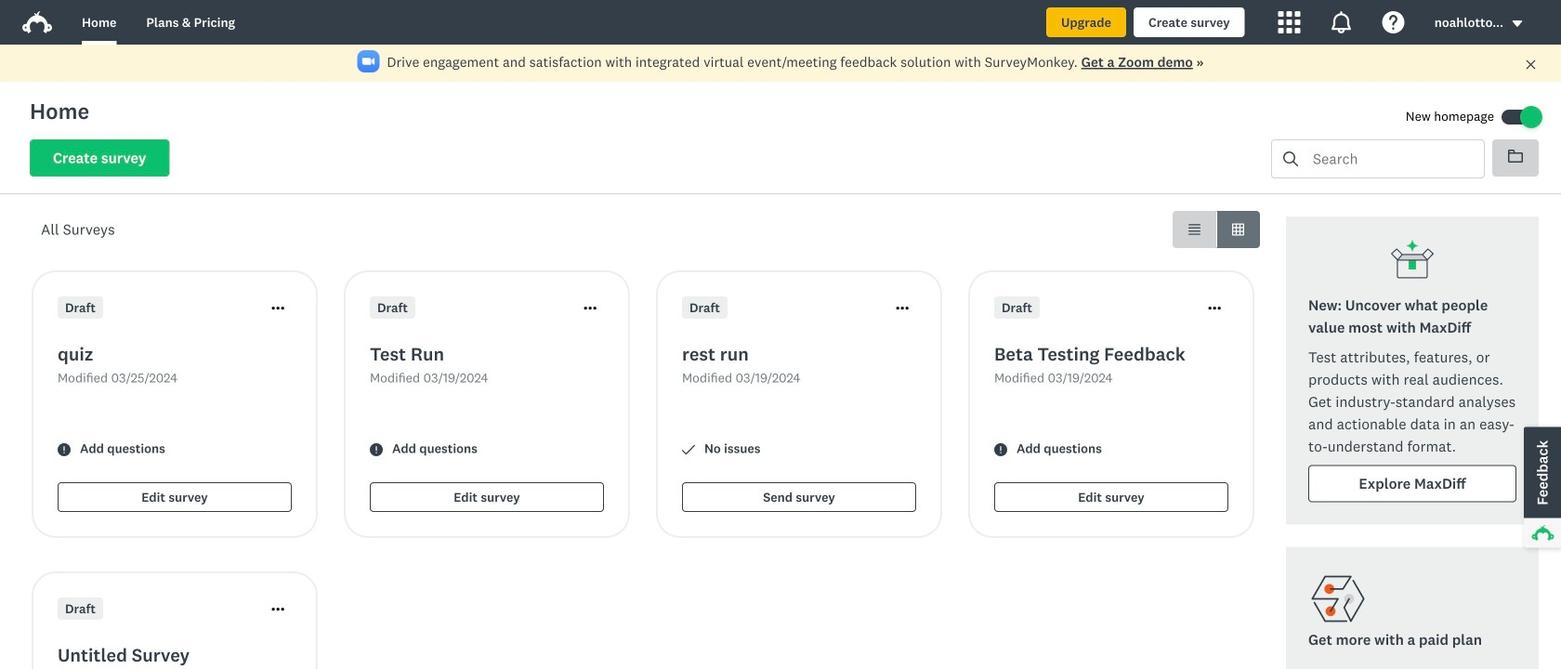 Task type: locate. For each thing, give the bounding box(es) containing it.
1 horizontal spatial warning image
[[370, 443, 383, 456]]

max diff icon image
[[1391, 239, 1435, 284]]

search image
[[1284, 152, 1299, 166]]

dropdown arrow icon image
[[1512, 17, 1525, 30], [1513, 20, 1523, 27]]

notification center icon image
[[1331, 11, 1353, 33]]

products icon image
[[1279, 11, 1301, 33], [1279, 11, 1301, 33]]

warning image
[[58, 443, 71, 456], [370, 443, 383, 456], [995, 443, 1008, 456]]

2 brand logo image from the top
[[22, 11, 52, 33]]

1 warning image from the left
[[58, 443, 71, 456]]

2 horizontal spatial warning image
[[995, 443, 1008, 456]]

Search text field
[[1299, 140, 1485, 178]]

3 warning image from the left
[[995, 443, 1008, 456]]

brand logo image
[[22, 7, 52, 37], [22, 11, 52, 33]]

response based pricing icon image
[[1309, 569, 1369, 629]]

2 warning image from the left
[[370, 443, 383, 456]]

group
[[1173, 211, 1261, 248]]

0 horizontal spatial warning image
[[58, 443, 71, 456]]



Task type: vqa. For each thing, say whether or not it's contained in the screenshot.
Group
yes



Task type: describe. For each thing, give the bounding box(es) containing it.
folders image
[[1509, 149, 1524, 164]]

no issues image
[[682, 443, 695, 456]]

search image
[[1284, 152, 1299, 166]]

folders image
[[1509, 150, 1524, 163]]

help icon image
[[1383, 11, 1405, 33]]

x image
[[1526, 59, 1538, 71]]

1 brand logo image from the top
[[22, 7, 52, 37]]



